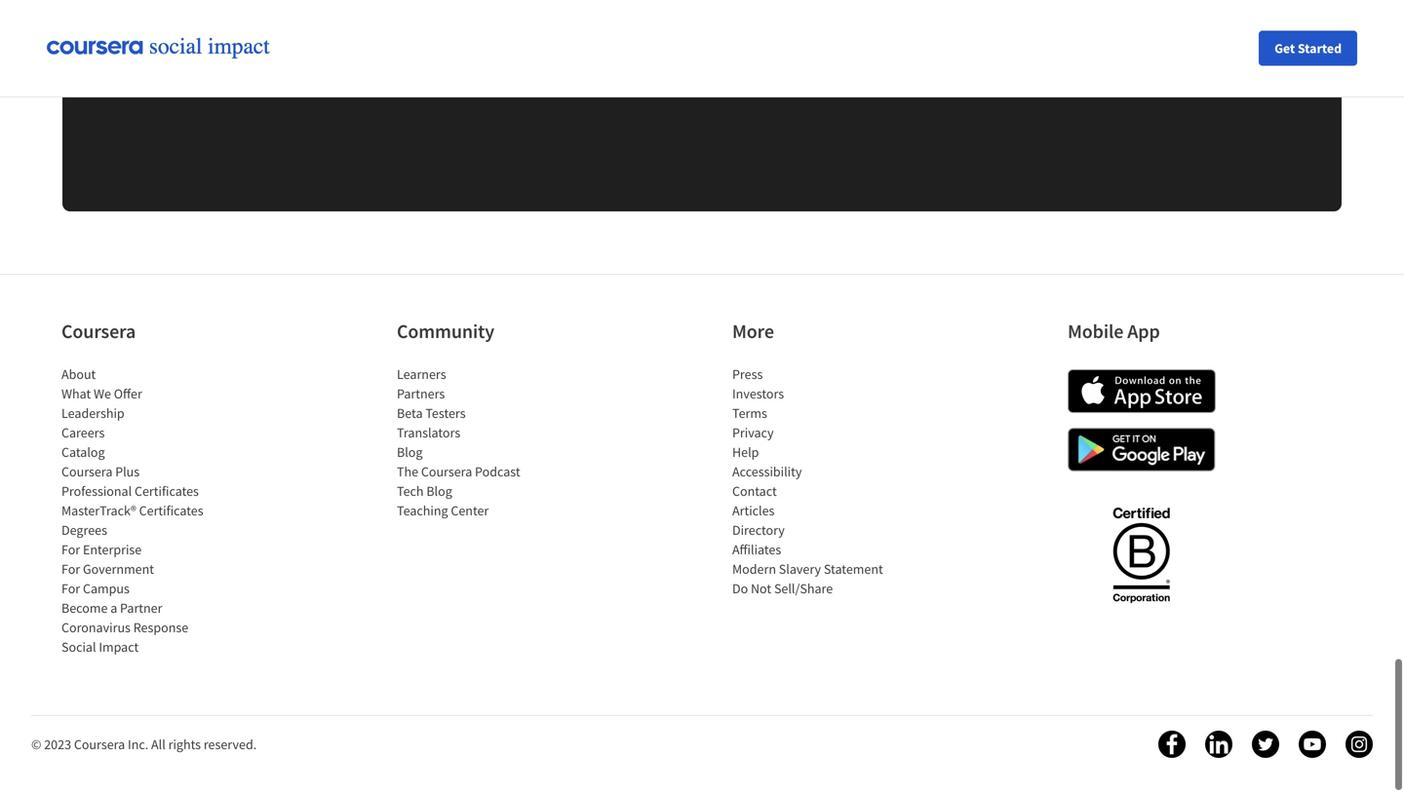 Task type: describe. For each thing, give the bounding box(es) containing it.
social impact logo image
[[47, 36, 281, 61]]

list for community
[[397, 366, 563, 522]]

help link
[[732, 445, 759, 462]]

government
[[83, 562, 154, 579]]

about what we offer leadership careers catalog coursera plus professional certificates mastertrack® certificates degrees for enterprise for government for campus become a partner coronavirus response social impact
[[61, 367, 203, 657]]

careers link
[[61, 425, 105, 443]]

contact link
[[732, 484, 777, 501]]

community
[[397, 320, 494, 345]]

for government link
[[61, 562, 154, 579]]

mobile app
[[1068, 320, 1160, 345]]

professional
[[61, 484, 132, 501]]

campus
[[83, 581, 130, 599]]

learners partners beta testers translators blog the coursera podcast tech blog teaching center
[[397, 367, 520, 521]]

get
[[1274, 39, 1295, 57]]

press link
[[732, 367, 763, 384]]

mastertrack® certificates link
[[61, 503, 203, 521]]

response
[[133, 620, 188, 638]]

catalog
[[61, 445, 105, 462]]

coursera inside about what we offer leadership careers catalog coursera plus professional certificates mastertrack® certificates degrees for enterprise for government for campus become a partner coronavirus response social impact
[[61, 464, 113, 482]]

about link
[[61, 367, 96, 384]]

1 vertical spatial blog
[[426, 484, 452, 501]]

we
[[94, 386, 111, 404]]

privacy link
[[732, 425, 774, 443]]

coursera youtube image
[[1299, 732, 1326, 760]]

investors
[[732, 386, 784, 404]]

app
[[1127, 320, 1160, 345]]

what
[[61, 386, 91, 404]]

coronavirus
[[61, 620, 131, 638]]

1 for from the top
[[61, 542, 80, 560]]

enterprise
[[83, 542, 142, 560]]

terms
[[732, 406, 767, 423]]

podcast
[[475, 464, 520, 482]]

coursera inside learners partners beta testers translators blog the coursera podcast tech blog teaching center
[[421, 464, 472, 482]]

offer
[[114, 386, 142, 404]]

get started
[[1274, 39, 1342, 57]]

list for more
[[732, 366, 898, 600]]

modern slavery statement link
[[732, 562, 883, 579]]

articles
[[732, 503, 775, 521]]

catalog link
[[61, 445, 105, 462]]

inc.
[[128, 737, 148, 755]]

help
[[732, 445, 759, 462]]

get started button
[[1259, 31, 1357, 66]]

investors link
[[732, 386, 784, 404]]

coursera linkedin image
[[1205, 732, 1232, 760]]

coursera twitter image
[[1252, 732, 1279, 760]]

all
[[151, 737, 166, 755]]

more
[[732, 320, 774, 345]]

learners
[[397, 367, 446, 384]]

social
[[61, 640, 96, 657]]

mastertrack®
[[61, 503, 136, 521]]

0 vertical spatial certificates
[[135, 484, 199, 501]]

articles link
[[732, 503, 775, 521]]

coursera facebook image
[[1158, 732, 1186, 760]]

directory
[[732, 523, 785, 540]]

partners link
[[397, 386, 445, 404]]



Task type: vqa. For each thing, say whether or not it's contained in the screenshot.
About link
yes



Task type: locate. For each thing, give the bounding box(es) containing it.
3 for from the top
[[61, 581, 80, 599]]

become
[[61, 601, 108, 618]]

list containing learners
[[397, 366, 563, 522]]

partner
[[120, 601, 162, 618]]

affiliates
[[732, 542, 781, 560]]

translators link
[[397, 425, 460, 443]]

teaching
[[397, 503, 448, 521]]

the
[[397, 464, 418, 482]]

logo of certified b corporation image
[[1101, 497, 1181, 614]]

rights
[[168, 737, 201, 755]]

degrees link
[[61, 523, 107, 540]]

list
[[61, 366, 227, 658], [397, 366, 563, 522], [732, 366, 898, 600]]

tech
[[397, 484, 424, 501]]

1 list from the left
[[61, 366, 227, 658]]

center
[[451, 503, 489, 521]]

1 horizontal spatial blog
[[426, 484, 452, 501]]

partners
[[397, 386, 445, 404]]

plus
[[115, 464, 140, 482]]

affiliates link
[[732, 542, 781, 560]]

download on the app store image
[[1068, 370, 1216, 414]]

teaching center link
[[397, 503, 489, 521]]

about
[[61, 367, 96, 384]]

careers
[[61, 425, 105, 443]]

2 vertical spatial for
[[61, 581, 80, 599]]

0 vertical spatial blog
[[397, 445, 423, 462]]

coursera left the inc.
[[74, 737, 125, 755]]

2 horizontal spatial list
[[732, 366, 898, 600]]

the coursera podcast link
[[397, 464, 520, 482]]

accessibility
[[732, 464, 802, 482]]

terms link
[[732, 406, 767, 423]]

list containing about
[[61, 366, 227, 658]]

get it on google play image
[[1068, 429, 1216, 473]]

a
[[110, 601, 117, 618]]

statement
[[824, 562, 883, 579]]

do
[[732, 581, 748, 599]]

mobile
[[1068, 320, 1124, 345]]

press
[[732, 367, 763, 384]]

not
[[751, 581, 771, 599]]

translators
[[397, 425, 460, 443]]

1 vertical spatial certificates
[[139, 503, 203, 521]]

coursera down catalog link
[[61, 464, 113, 482]]

for up become
[[61, 581, 80, 599]]

privacy
[[732, 425, 774, 443]]

social impact link
[[61, 640, 139, 657]]

coronavirus response link
[[61, 620, 188, 638]]

coursera instagram image
[[1346, 732, 1373, 760]]

modern
[[732, 562, 776, 579]]

impact
[[99, 640, 139, 657]]

blog up teaching center link
[[426, 484, 452, 501]]

testers
[[425, 406, 466, 423]]

coursera plus link
[[61, 464, 140, 482]]

1 vertical spatial for
[[61, 562, 80, 579]]

blog link
[[397, 445, 423, 462]]

list for coursera
[[61, 366, 227, 658]]

beta testers link
[[397, 406, 466, 423]]

do not sell/share link
[[732, 581, 833, 599]]

for
[[61, 542, 80, 560], [61, 562, 80, 579], [61, 581, 80, 599]]

2 for from the top
[[61, 562, 80, 579]]

leadership
[[61, 406, 124, 423]]

1 horizontal spatial list
[[397, 366, 563, 522]]

certificates
[[135, 484, 199, 501], [139, 503, 203, 521]]

for campus link
[[61, 581, 130, 599]]

started
[[1298, 39, 1342, 57]]

beta
[[397, 406, 423, 423]]

certificates up mastertrack® certificates link
[[135, 484, 199, 501]]

coursera up "tech blog" link
[[421, 464, 472, 482]]

professional certificates link
[[61, 484, 199, 501]]

sell/share
[[774, 581, 833, 599]]

0 horizontal spatial blog
[[397, 445, 423, 462]]

what we offer link
[[61, 386, 142, 404]]

coursera
[[61, 320, 136, 345], [61, 464, 113, 482], [421, 464, 472, 482], [74, 737, 125, 755]]

0 vertical spatial for
[[61, 542, 80, 560]]

0 horizontal spatial list
[[61, 366, 227, 658]]

©
[[31, 737, 41, 755]]

degrees
[[61, 523, 107, 540]]

tech blog link
[[397, 484, 452, 501]]

become a partner link
[[61, 601, 162, 618]]

certificates down professional certificates link at the bottom
[[139, 503, 203, 521]]

slavery
[[779, 562, 821, 579]]

reserved.
[[204, 737, 257, 755]]

blog up the
[[397, 445, 423, 462]]

© 2023 coursera inc. all rights reserved.
[[31, 737, 257, 755]]

2 list from the left
[[397, 366, 563, 522]]

contact
[[732, 484, 777, 501]]

accessibility link
[[732, 464, 802, 482]]

for up for campus link
[[61, 562, 80, 579]]

leadership link
[[61, 406, 124, 423]]

learners link
[[397, 367, 446, 384]]

coursera up about link
[[61, 320, 136, 345]]

2023
[[44, 737, 71, 755]]

3 list from the left
[[732, 366, 898, 600]]

directory link
[[732, 523, 785, 540]]

list containing press
[[732, 366, 898, 600]]

press investors terms privacy help accessibility contact articles directory affiliates modern slavery statement do not sell/share
[[732, 367, 883, 599]]

for down "degrees"
[[61, 542, 80, 560]]

for enterprise link
[[61, 542, 142, 560]]



